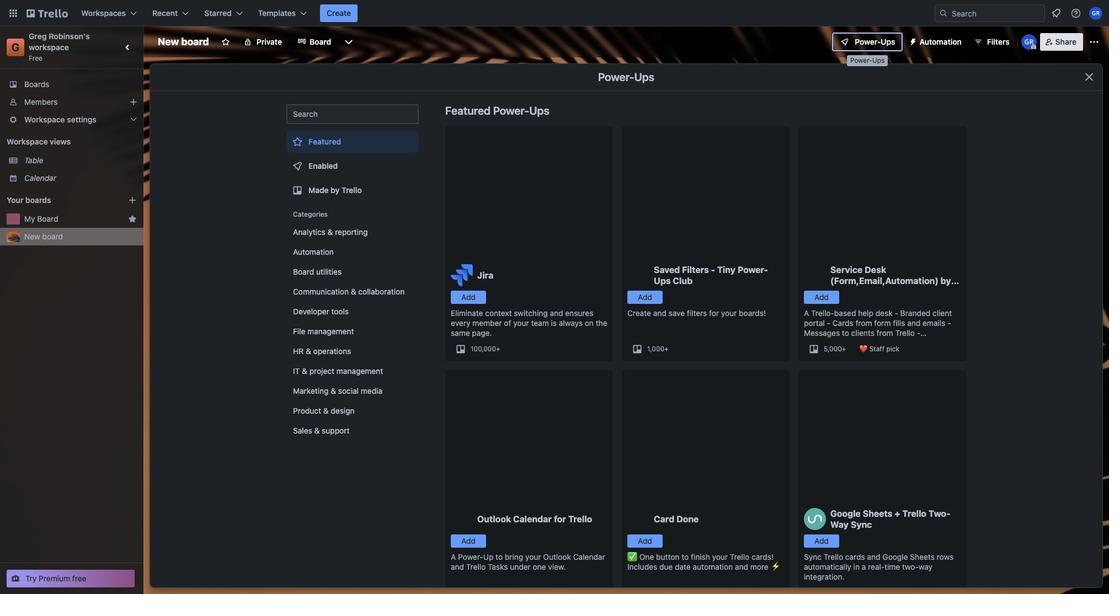Task type: locate. For each thing, give the bounding box(es) containing it.
and up the is
[[550, 308, 563, 318]]

100,000
[[471, 345, 496, 353]]

0 horizontal spatial enabled on more than 10,000 boards image
[[451, 587, 500, 594]]

your
[[721, 308, 737, 318], [513, 318, 529, 328], [525, 552, 541, 562], [712, 552, 728, 562]]

2 horizontal spatial to
[[842, 328, 849, 338]]

- left "tiny"
[[711, 265, 715, 275]]

power-ups inside tooltip
[[850, 56, 885, 65]]

and up real-
[[867, 552, 880, 562]]

& right analytics
[[328, 227, 333, 237]]

to inside a power-up to bring your outlook calendar and trello tasks under one view.
[[496, 552, 503, 562]]

team
[[531, 318, 549, 328]]

developer
[[293, 307, 329, 316]]

automation up board utilities
[[293, 247, 334, 257]]

0 horizontal spatial automation
[[293, 247, 334, 257]]

1 horizontal spatial to
[[682, 552, 689, 562]]

sync inside the "sync trello cards and google sheets rows automatically in a real-time two-way integration."
[[804, 552, 822, 562]]

a inside a power-up to bring your outlook calendar and trello tasks under one view.
[[451, 552, 456, 562]]

& for sales
[[314, 426, 320, 435]]

1 horizontal spatial filters
[[987, 37, 1010, 46]]

sync
[[851, 520, 872, 530], [804, 552, 822, 562]]

add for card done
[[638, 536, 652, 546]]

& down board utilities link
[[351, 287, 356, 296]]

and inside ✅ one button to finish your trello cards! includes due date automation and more ⚡️
[[735, 562, 748, 572]]

enabled on more than 10,000 boards image down integration.
[[804, 587, 854, 594]]

sales & support
[[293, 426, 350, 435]]

1 horizontal spatial sheets
[[910, 552, 935, 562]]

share
[[1055, 37, 1077, 46]]

1 vertical spatial filters
[[682, 265, 709, 275]]

calendar down table
[[24, 173, 56, 183]]

portal
[[804, 318, 825, 328]]

your for card
[[712, 552, 728, 562]]

greg robinson (gregrobinson96) image right open information menu image
[[1089, 7, 1103, 20]]

and down 'branded'
[[907, 318, 921, 328]]

new inside "new board" text field
[[158, 36, 179, 47]]

0 horizontal spatial new board
[[24, 232, 63, 241]]

create inside button
[[327, 8, 351, 18]]

power-
[[855, 37, 881, 46], [850, 56, 872, 65], [598, 71, 634, 83], [493, 104, 529, 117], [738, 265, 768, 275], [458, 552, 483, 562]]

a for outlook calendar for trello
[[451, 552, 456, 562]]

marketing & social media link
[[286, 382, 419, 400]]

board left utilities
[[293, 267, 314, 276]]

1 horizontal spatial new
[[158, 36, 179, 47]]

messages
[[804, 328, 840, 338]]

automation inside button
[[920, 37, 962, 46]]

+
[[496, 345, 500, 353], [664, 345, 669, 353], [842, 345, 846, 353], [895, 509, 900, 519]]

2 vertical spatial board
[[293, 267, 314, 276]]

power-ups tooltip
[[847, 55, 888, 66]]

tasks
[[488, 562, 508, 572]]

-
[[711, 265, 715, 275], [895, 308, 898, 318], [827, 318, 830, 328], [948, 318, 951, 328], [917, 328, 921, 338]]

member
[[472, 318, 502, 328]]

Board name text field
[[152, 33, 215, 51]]

0 vertical spatial create
[[327, 8, 351, 18]]

1 vertical spatial a
[[451, 552, 456, 562]]

show menu image
[[1089, 36, 1100, 47]]

1 horizontal spatial new board
[[158, 36, 209, 47]]

0 vertical spatial outlook
[[477, 514, 511, 524]]

create and save filters for your boards!
[[627, 308, 766, 318]]

1 vertical spatial outlook
[[543, 552, 571, 562]]

starred
[[204, 8, 232, 18]]

for up view.
[[554, 514, 566, 524]]

board link
[[291, 33, 338, 51]]

2 enabled on more than 10,000 boards image from the left
[[804, 587, 854, 594]]

power- inside power-ups button
[[855, 37, 881, 46]]

1 horizontal spatial automation
[[920, 37, 962, 46]]

for right filters
[[709, 308, 719, 318]]

0 horizontal spatial create
[[327, 8, 351, 18]]

management up the operations
[[307, 327, 354, 336]]

a favorite of a trello employee image
[[858, 587, 907, 594]]

templates button
[[251, 4, 313, 22]]

0 horizontal spatial filters
[[682, 265, 709, 275]]

sheets up cards at bottom right
[[863, 509, 893, 519]]

create
[[327, 8, 351, 18], [627, 308, 651, 318]]

greg robinson (gregrobinson96) image left share button
[[1021, 34, 1037, 50]]

1 horizontal spatial for
[[709, 308, 719, 318]]

& for product
[[323, 406, 329, 416]]

add board image
[[128, 196, 137, 205]]

1 vertical spatial board
[[42, 232, 63, 241]]

new board
[[158, 36, 209, 47], [24, 232, 63, 241]]

automation down search image
[[920, 37, 962, 46]]

1 vertical spatial new
[[24, 232, 40, 241]]

to
[[842, 328, 849, 338], [496, 552, 503, 562], [682, 552, 689, 562]]

calendar up bring
[[513, 514, 552, 524]]

1 horizontal spatial create
[[627, 308, 651, 318]]

sheets inside the "sync trello cards and google sheets rows automatically in a real-time two-way integration."
[[910, 552, 935, 562]]

0 horizontal spatial by
[[331, 185, 340, 195]]

1 horizontal spatial from
[[877, 328, 893, 338]]

0 horizontal spatial sheets
[[863, 509, 893, 519]]

0 vertical spatial management
[[307, 327, 354, 336]]

hipporello
[[830, 287, 875, 297]]

calendar
[[24, 173, 56, 183], [513, 514, 552, 524], [573, 552, 605, 562]]

& left social
[[331, 386, 336, 396]]

to up date
[[682, 552, 689, 562]]

to up "tasks"
[[496, 552, 503, 562]]

1 vertical spatial management
[[337, 366, 383, 376]]

add for saved filters - tiny power- ups club
[[638, 292, 652, 302]]

sheets up way
[[910, 552, 935, 562]]

2 vertical spatial calendar
[[573, 552, 605, 562]]

boards link
[[0, 76, 143, 93]]

Search field
[[948, 5, 1045, 22]]

0 horizontal spatial outlook
[[477, 514, 511, 524]]

enabled on more than 10,000 boards image
[[451, 587, 500, 594], [804, 587, 854, 594]]

0 horizontal spatial new
[[24, 232, 40, 241]]

1 horizontal spatial google
[[883, 552, 908, 562]]

from up clients
[[856, 318, 872, 328]]

filters down search field at right
[[987, 37, 1010, 46]]

0 horizontal spatial from
[[856, 318, 872, 328]]

❤️ staff pick
[[859, 345, 899, 353]]

from down form
[[877, 328, 893, 338]]

back to home image
[[26, 4, 68, 22]]

add button up trello-
[[804, 291, 839, 304]]

marketing
[[293, 386, 329, 396]]

open information menu image
[[1071, 8, 1082, 19]]

board inside 'link'
[[310, 37, 331, 46]]

new
[[158, 36, 179, 47], [24, 232, 40, 241]]

create up "customize views" icon
[[327, 8, 351, 18]]

- up fills at the bottom right of the page
[[895, 308, 898, 318]]

2 vertical spatial power-ups
[[598, 71, 655, 83]]

filters
[[687, 308, 707, 318]]

your
[[7, 195, 23, 205]]

1 vertical spatial create
[[627, 308, 651, 318]]

- down trello-
[[827, 318, 830, 328]]

add for google sheets + trello two- way sync
[[815, 536, 829, 546]]

product & design link
[[286, 402, 419, 420]]

trello inside made by trello 'link'
[[342, 185, 362, 195]]

and inside a power-up to bring your outlook calendar and trello tasks under one view.
[[451, 562, 464, 572]]

done
[[677, 514, 699, 524]]

& right it
[[302, 366, 307, 376]]

0 horizontal spatial featured
[[308, 137, 341, 146]]

a left the up
[[451, 552, 456, 562]]

featured for featured power-ups
[[445, 104, 491, 117]]

automation
[[920, 37, 962, 46], [293, 247, 334, 257]]

social
[[338, 386, 359, 396]]

& right hr
[[306, 347, 311, 356]]

1 vertical spatial power-ups
[[850, 56, 885, 65]]

try
[[25, 574, 37, 583]]

filters up club on the top right
[[682, 265, 709, 275]]

0 horizontal spatial google
[[830, 509, 861, 519]]

+ left ❤️
[[842, 345, 846, 353]]

1 horizontal spatial by
[[941, 276, 951, 286]]

0 vertical spatial board
[[310, 37, 331, 46]]

power- inside power-ups tooltip
[[850, 56, 872, 65]]

this member is an admin of this board. image
[[1031, 45, 1036, 50]]

enabled on more than 25,000 boards image
[[627, 587, 678, 594]]

a up portal
[[804, 308, 809, 318]]

& for marketing
[[331, 386, 336, 396]]

1 horizontal spatial greg robinson (gregrobinson96) image
[[1089, 7, 1103, 20]]

0 horizontal spatial a
[[451, 552, 456, 562]]

google up time on the right bottom of page
[[883, 552, 908, 562]]

0 vertical spatial new board
[[158, 36, 209, 47]]

+ down save
[[664, 345, 669, 353]]

customize views image
[[343, 36, 354, 47]]

members link
[[0, 93, 143, 111]]

by right made
[[331, 185, 340, 195]]

1 vertical spatial calendar
[[513, 514, 552, 524]]

5,000
[[824, 345, 842, 353]]

clients
[[851, 328, 875, 338]]

1 vertical spatial google
[[883, 552, 908, 562]]

outlook up view.
[[543, 552, 571, 562]]

saved filters - tiny power- ups club
[[654, 265, 768, 286]]

automation button
[[904, 33, 968, 51]]

outlook up the up
[[477, 514, 511, 524]]

& for communication
[[351, 287, 356, 296]]

workspace down members
[[24, 115, 65, 124]]

trello
[[342, 185, 362, 195], [895, 328, 915, 338], [903, 509, 927, 519], [568, 514, 592, 524], [730, 552, 750, 562], [824, 552, 843, 562], [466, 562, 486, 572]]

add button down way
[[804, 535, 839, 548]]

a inside a trello-based help desk - branded client portal - cards from form fills and emails - messages to clients from trello - automations
[[804, 308, 809, 318]]

new board down recent popup button
[[158, 36, 209, 47]]

card done
[[654, 514, 699, 524]]

emails
[[923, 318, 946, 328]]

create left save
[[627, 308, 651, 318]]

calendar link
[[24, 173, 137, 184]]

one
[[533, 562, 546, 572]]

add button up "eliminate"
[[451, 291, 486, 304]]

google inside the "sync trello cards and google sheets rows automatically in a real-time two-way integration."
[[883, 552, 908, 562]]

star or unstar board image
[[221, 38, 230, 46]]

sales
[[293, 426, 312, 435]]

a
[[862, 562, 866, 572]]

1 vertical spatial workspace
[[7, 137, 48, 146]]

new down my at top
[[24, 232, 40, 241]]

0 vertical spatial workspace
[[24, 115, 65, 124]]

media
[[361, 386, 382, 396]]

staff
[[870, 345, 885, 353]]

new inside new board link
[[24, 232, 40, 241]]

trello inside a trello-based help desk - branded client portal - cards from form fills and emails - messages to clients from trello - automations
[[895, 328, 915, 338]]

to inside ✅ one button to finish your trello cards! includes due date automation and more ⚡️
[[682, 552, 689, 562]]

0 vertical spatial board
[[181, 36, 209, 47]]

reporting
[[335, 227, 368, 237]]

2 horizontal spatial calendar
[[573, 552, 605, 562]]

bring
[[505, 552, 523, 562]]

workspace settings button
[[0, 111, 143, 129]]

0 vertical spatial sync
[[851, 520, 872, 530]]

views
[[50, 137, 71, 146]]

private
[[257, 37, 282, 46]]

to for card done
[[682, 552, 689, 562]]

1 horizontal spatial outlook
[[543, 552, 571, 562]]

1 vertical spatial new board
[[24, 232, 63, 241]]

analytics
[[293, 227, 325, 237]]

0 vertical spatial a
[[804, 308, 809, 318]]

0 vertical spatial sheets
[[863, 509, 893, 519]]

new down recent popup button
[[158, 36, 179, 47]]

board down my board
[[42, 232, 63, 241]]

operations
[[313, 347, 351, 356]]

g
[[11, 41, 19, 54]]

to down "cards" at the bottom of page
[[842, 328, 849, 338]]

1 horizontal spatial board
[[181, 36, 209, 47]]

from
[[856, 318, 872, 328], [877, 328, 893, 338]]

by up client
[[941, 276, 951, 286]]

0 horizontal spatial sync
[[804, 552, 822, 562]]

sync right way
[[851, 520, 872, 530]]

1 vertical spatial by
[[941, 276, 951, 286]]

0 vertical spatial calendar
[[24, 173, 56, 183]]

0 vertical spatial for
[[709, 308, 719, 318]]

1 vertical spatial automation
[[293, 247, 334, 257]]

and left more
[[735, 562, 748, 572]]

your inside a power-up to bring your outlook calendar and trello tasks under one view.
[[525, 552, 541, 562]]

add button down saved
[[627, 291, 663, 304]]

power- inside a power-up to bring your outlook calendar and trello tasks under one view.
[[458, 552, 483, 562]]

0 vertical spatial new
[[158, 36, 179, 47]]

new board inside text field
[[158, 36, 209, 47]]

workspace for workspace views
[[7, 137, 48, 146]]

communication
[[293, 287, 349, 296]]

and inside a trello-based help desk - branded client portal - cards from form fills and emails - messages to clients from trello - automations
[[907, 318, 921, 328]]

board right my at top
[[37, 214, 58, 223]]

your right the of
[[513, 318, 529, 328]]

client
[[933, 308, 952, 318]]

workspace up table
[[7, 137, 48, 146]]

by
[[331, 185, 340, 195], [941, 276, 951, 286]]

0 vertical spatial featured
[[445, 104, 491, 117]]

+ for 100,000 +
[[496, 345, 500, 353]]

1 vertical spatial sheets
[[910, 552, 935, 562]]

your up one
[[525, 552, 541, 562]]

and inside eliminate context switching and ensures every member of your team is always on the same page.
[[550, 308, 563, 318]]

to inside a trello-based help desk - branded client portal - cards from form fills and emails - messages to clients from trello - automations
[[842, 328, 849, 338]]

- down client
[[948, 318, 951, 328]]

automations
[[804, 338, 849, 348]]

workspace settings
[[24, 115, 96, 124]]

0 vertical spatial power-ups
[[855, 37, 895, 46]]

1 horizontal spatial featured
[[445, 104, 491, 117]]

1 horizontal spatial a
[[804, 308, 809, 318]]

0 horizontal spatial greg robinson (gregrobinson96) image
[[1021, 34, 1037, 50]]

0 vertical spatial google
[[830, 509, 861, 519]]

new board down my board
[[24, 232, 63, 241]]

in
[[853, 562, 860, 572]]

robinson's
[[49, 31, 90, 41]]

board left "customize views" icon
[[310, 37, 331, 46]]

your inside ✅ one button to finish your trello cards! includes due date automation and more ⚡️
[[712, 552, 728, 562]]

starred icon image
[[128, 215, 137, 223]]

1 vertical spatial for
[[554, 514, 566, 524]]

outlook
[[477, 514, 511, 524], [543, 552, 571, 562]]

management
[[307, 327, 354, 336], [337, 366, 383, 376]]

0 horizontal spatial calendar
[[24, 173, 56, 183]]

enabled on more than 10,000 boards image down "tasks"
[[451, 587, 500, 594]]

workspace navigation collapse icon image
[[120, 40, 136, 55]]

under
[[510, 562, 531, 572]]

a trello-based help desk - branded client portal - cards from form fills and emails - messages to clients from trello - automations
[[804, 308, 952, 348]]

- inside saved filters - tiny power- ups club
[[711, 265, 715, 275]]

0 vertical spatial greg robinson (gregrobinson96) image
[[1089, 7, 1103, 20]]

add for jira
[[461, 292, 476, 302]]

desk
[[876, 308, 893, 318]]

0 horizontal spatial to
[[496, 552, 503, 562]]

google up way
[[830, 509, 861, 519]]

add button for google sheets + trello two- way sync
[[804, 535, 839, 548]]

1 vertical spatial sync
[[804, 552, 822, 562]]

sync inside google sheets + trello two- way sync
[[851, 520, 872, 530]]

management down hr & operations link
[[337, 366, 383, 376]]

add button for saved filters - tiny power- ups club
[[627, 291, 663, 304]]

⚡️
[[771, 562, 781, 572]]

your boards with 2 items element
[[7, 194, 111, 207]]

a for service desk (form,email,automation) by hipporello
[[804, 308, 809, 318]]

1 horizontal spatial sync
[[851, 520, 872, 530]]

0 notifications image
[[1050, 7, 1063, 20]]

0 vertical spatial by
[[331, 185, 340, 195]]

greg robinson (gregrobinson96) image inside primary element
[[1089, 7, 1103, 20]]

1 enabled on more than 10,000 boards image from the left
[[451, 587, 500, 594]]

+ down member at left
[[496, 345, 500, 353]]

&
[[328, 227, 333, 237], [351, 287, 356, 296], [306, 347, 311, 356], [302, 366, 307, 376], [331, 386, 336, 396], [323, 406, 329, 416], [314, 426, 320, 435]]

new board link
[[24, 231, 137, 242]]

board utilities link
[[286, 263, 419, 281]]

by inside 'link'
[[331, 185, 340, 195]]

workspace inside popup button
[[24, 115, 65, 124]]

calendar left the ✅
[[573, 552, 605, 562]]

add button up the up
[[451, 535, 486, 548]]

board left star or unstar board icon
[[181, 36, 209, 47]]

1 vertical spatial featured
[[308, 137, 341, 146]]

& right "sales"
[[314, 426, 320, 435]]

0 vertical spatial automation
[[920, 37, 962, 46]]

one
[[639, 552, 654, 562]]

sync up automatically
[[804, 552, 822, 562]]

1 horizontal spatial enabled on more than 10,000 boards image
[[804, 587, 854, 594]]

0 vertical spatial filters
[[987, 37, 1010, 46]]

add button up one
[[627, 535, 663, 548]]

table link
[[24, 155, 137, 166]]

free
[[72, 574, 86, 583]]

search image
[[939, 9, 948, 18]]

+ left two- at bottom right
[[895, 509, 900, 519]]

& left design
[[323, 406, 329, 416]]

greg robinson (gregrobinson96) image
[[1089, 7, 1103, 20], [1021, 34, 1037, 50]]

your up automation
[[712, 552, 728, 562]]

and left "tasks"
[[451, 562, 464, 572]]

your left boards!
[[721, 308, 737, 318]]

featured link
[[286, 131, 419, 153]]

create for create
[[327, 8, 351, 18]]



Task type: vqa. For each thing, say whether or not it's contained in the screenshot.
right New
yes



Task type: describe. For each thing, give the bounding box(es) containing it.
workspaces button
[[74, 4, 143, 22]]

file
[[293, 327, 305, 336]]

100,000 +
[[471, 345, 500, 353]]

and inside the "sync trello cards and google sheets rows automatically in a real-time two-way integration."
[[867, 552, 880, 562]]

context
[[485, 308, 512, 318]]

sheets inside google sheets + trello two- way sync
[[863, 509, 893, 519]]

calendar inside a power-up to bring your outlook calendar and trello tasks under one view.
[[573, 552, 605, 562]]

✅ one button to finish your trello cards! includes due date automation and more ⚡️
[[627, 552, 781, 572]]

add button for jira
[[451, 291, 486, 304]]

made
[[308, 185, 329, 195]]

my board
[[24, 214, 58, 223]]

way
[[830, 520, 849, 530]]

it
[[293, 366, 300, 376]]

1 vertical spatial greg robinson (gregrobinson96) image
[[1021, 34, 1037, 50]]

analytics & reporting
[[293, 227, 368, 237]]

starred button
[[198, 4, 249, 22]]

0 vertical spatial from
[[856, 318, 872, 328]]

featured power-ups
[[445, 104, 550, 117]]

same
[[451, 328, 470, 338]]

cards!
[[752, 552, 774, 562]]

greg
[[29, 31, 47, 41]]

outlook inside a power-up to bring your outlook calendar and trello tasks under one view.
[[543, 552, 571, 562]]

and left save
[[653, 308, 666, 318]]

eliminate
[[451, 308, 483, 318]]

trello-
[[811, 308, 834, 318]]

every
[[451, 318, 470, 328]]

0 horizontal spatial for
[[554, 514, 566, 524]]

add for outlook calendar for trello
[[461, 536, 476, 546]]

+ for 5,000 +
[[842, 345, 846, 353]]

service desk (form,email,automation) by hipporello
[[830, 265, 951, 297]]

members
[[24, 97, 58, 107]]

workspace for workspace settings
[[24, 115, 65, 124]]

g link
[[7, 39, 24, 56]]

1,000 +
[[647, 345, 669, 353]]

desk
[[865, 265, 886, 275]]

categories
[[293, 210, 328, 219]]

& for it
[[302, 366, 307, 376]]

boards!
[[739, 308, 766, 318]]

1 vertical spatial from
[[877, 328, 893, 338]]

communication & collaboration
[[293, 287, 405, 296]]

add for service desk (form,email,automation) by hipporello
[[815, 292, 829, 302]]

board for board
[[310, 37, 331, 46]]

ups inside saved filters - tiny power- ups club
[[654, 276, 671, 286]]

trello inside ✅ one button to finish your trello cards! includes due date automation and more ⚡️
[[730, 552, 750, 562]]

(form,email,automation)
[[830, 276, 939, 286]]

sm image
[[904, 33, 920, 49]]

board for board utilities
[[293, 267, 314, 276]]

rows
[[937, 552, 954, 562]]

hr & operations link
[[286, 343, 419, 360]]

ups inside button
[[881, 37, 895, 46]]

a power-up to bring your outlook calendar and trello tasks under one view.
[[451, 552, 605, 572]]

1 vertical spatial board
[[37, 214, 58, 223]]

google inside google sheets + trello two- way sync
[[830, 509, 861, 519]]

- down 'branded'
[[917, 328, 921, 338]]

two-
[[929, 509, 951, 519]]

eliminate context switching and ensures every member of your team is always on the same page.
[[451, 308, 607, 338]]

developer tools
[[293, 307, 349, 316]]

boards
[[24, 79, 49, 89]]

trello inside google sheets + trello two- way sync
[[903, 509, 927, 519]]

+ for 1,000 +
[[664, 345, 669, 353]]

two-
[[902, 562, 919, 572]]

due
[[659, 562, 673, 572]]

create for create and save filters for your boards!
[[627, 308, 651, 318]]

templates
[[258, 8, 296, 18]]

of
[[504, 318, 511, 328]]

1,000
[[647, 345, 664, 353]]

board utilities
[[293, 267, 342, 276]]

& for hr
[[306, 347, 311, 356]]

includes
[[627, 562, 657, 572]]

form
[[874, 318, 891, 328]]

sync trello cards and google sheets rows automatically in a real-time two-way integration.
[[804, 552, 954, 582]]

recent
[[152, 8, 178, 18]]

hr & operations
[[293, 347, 351, 356]]

filters inside button
[[987, 37, 1010, 46]]

switching
[[514, 308, 548, 318]]

add button for outlook calendar for trello
[[451, 535, 486, 548]]

featured for featured
[[308, 137, 341, 146]]

your boards
[[7, 195, 51, 205]]

greg robinson's workspace free
[[29, 31, 92, 62]]

add button for card done
[[627, 535, 663, 548]]

your for saved
[[721, 308, 737, 318]]

trello inside the "sync trello cards and google sheets rows automatically in a real-time two-way integration."
[[824, 552, 843, 562]]

integration.
[[804, 572, 845, 582]]

pick
[[886, 345, 899, 353]]

more
[[750, 562, 769, 572]]

by inside 'service desk (form,email,automation) by hipporello'
[[941, 276, 951, 286]]

design
[[331, 406, 355, 416]]

support
[[322, 426, 350, 435]]

button
[[656, 552, 680, 562]]

greg robinson's workspace link
[[29, 31, 92, 52]]

filters inside saved filters - tiny power- ups club
[[682, 265, 709, 275]]

saved
[[654, 265, 680, 275]]

communication & collaboration link
[[286, 283, 419, 301]]

Search text field
[[286, 104, 419, 124]]

workspace
[[29, 42, 69, 52]]

real-
[[868, 562, 885, 572]]

google sheets + trello two- way sync
[[830, 509, 951, 530]]

ensures
[[565, 308, 593, 318]]

card
[[654, 514, 674, 524]]

enabled link
[[286, 155, 419, 177]]

your for outlook
[[525, 552, 541, 562]]

product
[[293, 406, 321, 416]]

add button for service desk (form,email,automation) by hipporello
[[804, 291, 839, 304]]

5,000 +
[[824, 345, 846, 353]]

cards
[[833, 318, 854, 328]]

workspaces
[[81, 8, 126, 18]]

it & project management link
[[286, 363, 419, 380]]

create button
[[320, 4, 358, 22]]

calendar inside calendar link
[[24, 173, 56, 183]]

my
[[24, 214, 35, 223]]

0 horizontal spatial board
[[42, 232, 63, 241]]

view.
[[548, 562, 566, 572]]

boards
[[25, 195, 51, 205]]

your inside eliminate context switching and ensures every member of your team is always on the same page.
[[513, 318, 529, 328]]

made by trello
[[308, 185, 362, 195]]

trello inside a power-up to bring your outlook calendar and trello tasks under one view.
[[466, 562, 486, 572]]

based
[[834, 308, 856, 318]]

primary element
[[0, 0, 1109, 26]]

try premium free button
[[7, 570, 135, 588]]

premium
[[39, 574, 70, 583]]

share button
[[1040, 33, 1083, 51]]

free
[[29, 54, 42, 62]]

1 horizontal spatial calendar
[[513, 514, 552, 524]]

board inside text field
[[181, 36, 209, 47]]

ups inside tooltip
[[872, 56, 885, 65]]

to for outlook calendar for trello
[[496, 552, 503, 562]]

& for analytics
[[328, 227, 333, 237]]

cards
[[845, 552, 865, 562]]

power-ups inside button
[[855, 37, 895, 46]]

collaboration
[[358, 287, 405, 296]]

power- inside saved filters - tiny power- ups club
[[738, 265, 768, 275]]

+ inside google sheets + trello two- way sync
[[895, 509, 900, 519]]



